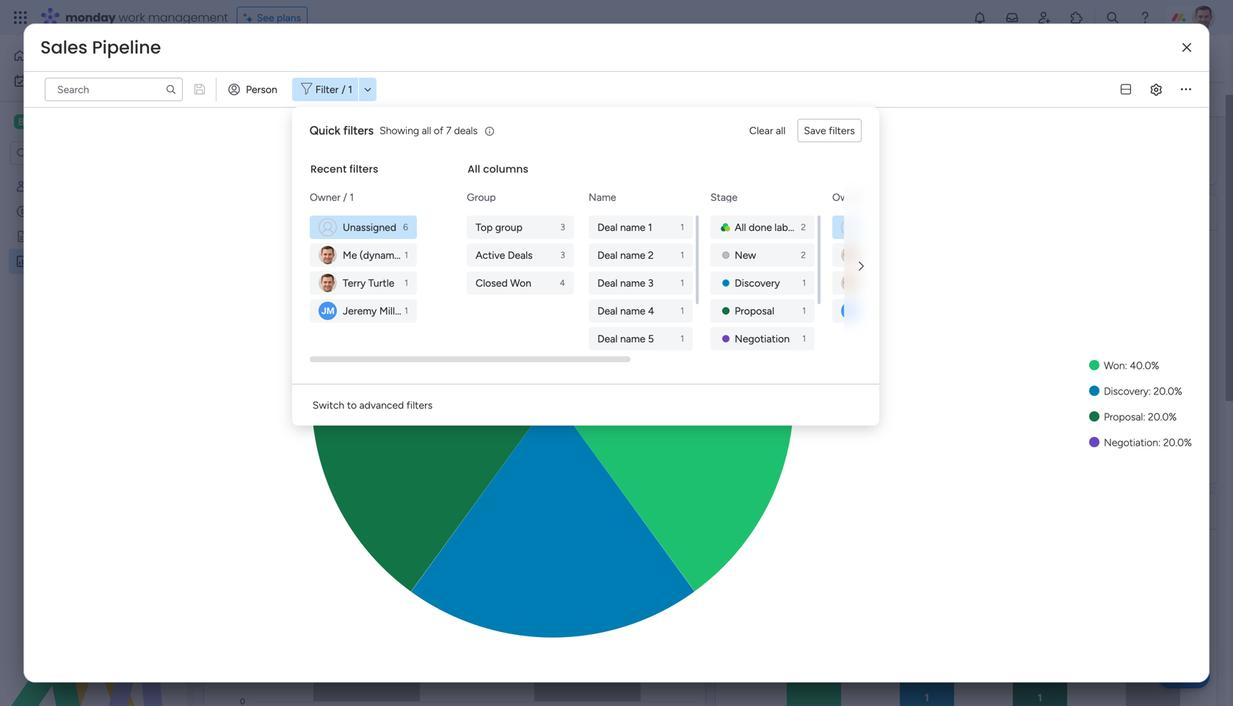 Task type: vqa. For each thing, say whether or not it's contained in the screenshot.


Task type: describe. For each thing, give the bounding box(es) containing it.
add
[[239, 94, 257, 106]]

negotiation : 20.0%
[[1104, 437, 1192, 449]]

update feed image
[[1005, 10, 1020, 25]]

notifications image
[[973, 10, 987, 25]]

name for 5
[[620, 333, 645, 345]]

added
[[949, 502, 993, 521]]

home option
[[9, 44, 178, 68]]

sales pipeline
[[40, 35, 161, 60]]

filter / 1
[[315, 83, 352, 96]]

stages
[[270, 502, 316, 521]]

won : 40.0%
[[1104, 360, 1159, 372]]

1 owner / 1 from the left
[[310, 191, 354, 204]]

won)
[[963, 203, 998, 222]]

deal for deal name 2
[[597, 249, 618, 262]]

active deals
[[476, 249, 533, 262]]

recent
[[310, 162, 347, 177]]

3 for active deals
[[560, 250, 565, 261]]

: for discovery
[[1149, 385, 1151, 398]]

quick
[[310, 124, 340, 138]]

discovery for discovery
[[735, 277, 780, 290]]

clear all button
[[744, 119, 792, 142]]

4 inside name group
[[648, 305, 654, 317]]

b button
[[10, 109, 143, 134]]

stage group
[[710, 216, 818, 407]]

revenue
[[788, 203, 846, 222]]

filters for save
[[829, 124, 855, 137]]

turtle
[[368, 277, 394, 290]]

advanced
[[359, 399, 404, 412]]

miller
[[379, 305, 404, 317]]

filter button
[[681, 88, 750, 112]]

public board image
[[15, 230, 29, 244]]

name
[[589, 191, 616, 204]]

deal name 2
[[597, 249, 654, 262]]

active
[[476, 249, 505, 262]]

stage
[[710, 191, 737, 204]]

connected
[[338, 94, 387, 106]]

1 connected board
[[331, 94, 417, 106]]

search image
[[165, 84, 177, 95]]

help button
[[1158, 665, 1210, 689]]

deals
[[454, 124, 478, 137]]

filter for filter / 1
[[315, 83, 339, 96]]

management
[[148, 9, 228, 26]]

Deal Progress based on Month Added field
[[737, 502, 997, 522]]

dialog containing recent filters
[[292, 107, 1233, 426]]

actual
[[741, 203, 784, 222]]

board
[[390, 94, 417, 106]]

work for monday
[[119, 9, 145, 26]]

see plans
[[257, 11, 301, 24]]

my work link
[[9, 69, 178, 92]]

/ right revenue
[[866, 191, 870, 204]]

closed
[[476, 277, 508, 290]]

filters right the advanced at the left bottom of page
[[407, 399, 433, 412]]

: for negotiation
[[1158, 437, 1161, 449]]

Sales Pipeline field
[[37, 35, 165, 60]]

top group
[[476, 221, 522, 234]]

6
[[403, 222, 408, 233]]

3 inside name group
[[648, 277, 654, 290]]

20.0% for negotiation : 20.0%
[[1163, 437, 1192, 449]]

1 jeremy miller image from the left
[[318, 302, 337, 320]]

labels
[[775, 221, 801, 234]]

$104,000
[[337, 56, 572, 121]]

2 for new
[[801, 250, 806, 261]]

monday
[[65, 9, 116, 26]]

(dynamic)
[[359, 249, 406, 262]]

rep
[[340, 502, 366, 521]]

switch
[[313, 399, 344, 412]]

my work
[[34, 75, 73, 87]]

name group
[[589, 216, 696, 407]]

name for 4
[[620, 305, 645, 317]]

person for person popup button related to search icon
[[635, 94, 666, 106]]

new
[[735, 249, 756, 262]]

dapulse x slim image
[[1183, 42, 1191, 53]]

home
[[32, 50, 60, 62]]

clear all
[[749, 124, 786, 137]]

add widget button
[[212, 88, 298, 112]]

group group
[[467, 216, 577, 295]]

help
[[1171, 669, 1197, 685]]

settings image
[[1191, 92, 1205, 107]]

search image
[[554, 94, 566, 106]]

unassigned
[[343, 221, 396, 234]]

Sales Dashboard field
[[217, 42, 421, 75]]

lottie animation image
[[0, 559, 187, 707]]

group
[[467, 191, 496, 204]]

proposal : 20.0%
[[1104, 411, 1177, 424]]

deals inside group group
[[508, 249, 533, 262]]

search everything image
[[1105, 10, 1120, 25]]

dashboard
[[288, 42, 417, 75]]

jeremy miller
[[343, 305, 404, 317]]

workspace image
[[14, 114, 29, 130]]

based
[[836, 502, 879, 521]]

month inside field
[[870, 203, 912, 222]]

negotiation for negotiation
[[735, 333, 790, 345]]

by for stages
[[320, 502, 337, 521]]

quick filters showing all of 7 deals
[[310, 124, 478, 138]]

plans
[[277, 11, 301, 24]]

deal progress based on month added
[[741, 502, 993, 521]]

switch to advanced filters button
[[307, 394, 439, 417]]

deal for deal progress based on month added
[[741, 502, 771, 521]]

filter dashboard by text search field for search icon
[[438, 88, 571, 112]]

owner / 1 group containing unassigned
[[310, 216, 420, 323]]

sales for sales pipeline
[[40, 35, 88, 60]]

all inside quick filters showing all of 7 deals
[[422, 124, 431, 137]]

monday work management
[[65, 9, 228, 26]]

2 owner / 1 group from the left
[[832, 216, 942, 323]]

group
[[495, 221, 522, 234]]

won inside group group
[[510, 277, 531, 290]]

more dots image
[[1181, 84, 1191, 95]]

4 inside group group
[[560, 278, 565, 288]]

progress
[[774, 502, 833, 521]]

closed won
[[476, 277, 531, 290]]

all for all columns
[[467, 162, 480, 177]]

top
[[476, 221, 493, 234]]

2 for all done labels
[[801, 222, 806, 233]]

select product image
[[13, 10, 28, 25]]

save filters
[[804, 124, 855, 137]]

sales dashboard
[[221, 42, 417, 75]]



Task type: locate. For each thing, give the bounding box(es) containing it.
won left 40.0%
[[1104, 360, 1125, 372]]

0 horizontal spatial work
[[50, 75, 73, 87]]

20.0% for proposal : 20.0%
[[1148, 411, 1177, 424]]

add widget
[[239, 94, 292, 106]]

terry turtle image down "actual revenue by month (deals won)" field
[[841, 274, 859, 293]]

sales up add widget popup button
[[221, 42, 282, 75]]

1 vertical spatial 4
[[648, 305, 654, 317]]

home link
[[9, 44, 178, 68]]

3 for top group
[[560, 222, 565, 233]]

0 vertical spatial 3
[[560, 222, 565, 233]]

terry turtle image left terry
[[318, 274, 337, 293]]

20.0% for discovery : 20.0%
[[1154, 385, 1182, 398]]

1 horizontal spatial jeremy miller image
[[841, 302, 859, 320]]

: for won
[[1125, 360, 1127, 372]]

dialog
[[292, 107, 1233, 426]]

20.0%
[[1154, 385, 1182, 398], [1148, 411, 1177, 424], [1163, 437, 1192, 449]]

: down 40.0%
[[1149, 385, 1151, 398]]

:
[[1125, 360, 1127, 372], [1149, 385, 1151, 398], [1143, 411, 1146, 424], [1158, 437, 1161, 449]]

1 horizontal spatial person button
[[611, 88, 675, 112]]

won
[[510, 277, 531, 290], [1104, 360, 1125, 372]]

deals inside 'deals stages by rep' field
[[229, 502, 266, 521]]

/ down "recent filters"
[[343, 191, 347, 204]]

name for 1
[[620, 221, 645, 234]]

negotiation
[[735, 333, 790, 345], [1104, 437, 1158, 449]]

2 vertical spatial 3
[[648, 277, 654, 290]]

name for 2
[[620, 249, 645, 262]]

list box
[[0, 171, 187, 472]]

deal inside field
[[741, 502, 771, 521]]

3 name from the top
[[620, 277, 645, 290]]

0 horizontal spatial terry turtle image
[[318, 246, 337, 265]]

1 horizontal spatial filter dashboard by text search field
[[438, 88, 571, 112]]

jeremy miller image
[[318, 302, 337, 320], [841, 302, 859, 320]]

terry
[[343, 277, 366, 290]]

1 horizontal spatial work
[[119, 9, 145, 26]]

1 horizontal spatial terry turtle image
[[841, 246, 859, 265]]

me (dynamic)
[[343, 249, 406, 262]]

3 up "deal name 4"
[[648, 277, 654, 290]]

by for revenue
[[849, 203, 866, 222]]

work right my
[[50, 75, 73, 87]]

: down discovery : 20.0%
[[1143, 411, 1146, 424]]

filter dashboard by text search field inside the sales dashboard banner
[[438, 88, 571, 112]]

work
[[119, 9, 145, 26], [50, 75, 73, 87]]

arrow down image
[[359, 81, 377, 98]]

2 owner from the left
[[832, 191, 863, 204]]

1 horizontal spatial owner / 1
[[832, 191, 876, 204]]

7
[[446, 124, 452, 137]]

month left (deals
[[870, 203, 912, 222]]

20.0% down proposal : 20.0% on the bottom right of page
[[1163, 437, 1192, 449]]

1 owner from the left
[[310, 191, 340, 204]]

1 horizontal spatial discovery
[[1104, 385, 1149, 398]]

terry turtle image
[[318, 246, 337, 265], [841, 274, 859, 293]]

me
[[343, 249, 357, 262]]

1 vertical spatial month
[[903, 502, 945, 521]]

deal name 3
[[597, 277, 654, 290]]

: for proposal
[[1143, 411, 1146, 424]]

1 name from the top
[[620, 221, 645, 234]]

of
[[434, 124, 444, 137]]

person button left filter popup button
[[611, 88, 675, 112]]

proposal for proposal : 20.0%
[[1104, 411, 1143, 424]]

filter down sales dashboard 'field'
[[315, 83, 339, 96]]

1 horizontal spatial filter
[[704, 94, 727, 106]]

0 vertical spatial won
[[510, 277, 531, 290]]

month inside field
[[903, 502, 945, 521]]

all
[[422, 124, 431, 137], [776, 124, 786, 137]]

v2 split view image
[[1121, 84, 1131, 95]]

0 vertical spatial work
[[119, 9, 145, 26]]

recent filters
[[310, 162, 378, 177]]

person button down sales dashboard 'field'
[[222, 78, 286, 101]]

1 inside popup button
[[331, 94, 335, 106]]

all
[[467, 162, 480, 177], [735, 221, 746, 234]]

columns
[[483, 162, 528, 177]]

1 horizontal spatial all
[[776, 124, 786, 137]]

my work option
[[9, 69, 178, 92]]

my
[[34, 75, 48, 87]]

all columns
[[467, 162, 528, 177]]

2 up "deal name 3"
[[648, 249, 654, 262]]

name up deal name 5 on the top of page
[[620, 305, 645, 317]]

deal down deal name 1
[[597, 249, 618, 262]]

20.0% up negotiation : 20.0%
[[1148, 411, 1177, 424]]

proposal down new
[[735, 305, 774, 317]]

negotiation for negotiation : 20.0%
[[1104, 437, 1158, 449]]

all inside stage group
[[735, 221, 746, 234]]

name for 3
[[620, 277, 645, 290]]

done
[[749, 221, 772, 234]]

1 horizontal spatial all
[[735, 221, 746, 234]]

by right revenue
[[849, 203, 866, 222]]

see plans button
[[237, 7, 308, 29]]

filters down connected
[[343, 124, 374, 138]]

deals
[[508, 249, 533, 262], [229, 502, 266, 521]]

sales for sales dashboard
[[221, 42, 282, 75]]

all up group
[[467, 162, 480, 177]]

pipeline
[[92, 35, 161, 60]]

owner
[[310, 191, 340, 204], [832, 191, 863, 204]]

4 up 5
[[648, 305, 654, 317]]

40.0%
[[1130, 360, 1159, 372]]

save
[[804, 124, 826, 137]]

filters right the save on the right top of the page
[[829, 124, 855, 137]]

sales
[[40, 35, 88, 60], [221, 42, 282, 75]]

0 horizontal spatial 4
[[560, 278, 565, 288]]

name up "deal name 4"
[[620, 277, 645, 290]]

proposal for proposal
[[735, 305, 774, 317]]

showing
[[380, 124, 419, 137]]

owner / 1 group
[[310, 216, 420, 323], [832, 216, 942, 323]]

0 vertical spatial 20.0%
[[1154, 385, 1182, 398]]

save filters button
[[797, 119, 862, 142]]

0 vertical spatial month
[[870, 203, 912, 222]]

by
[[849, 203, 866, 222], [320, 502, 337, 521]]

0 vertical spatial terry turtle image
[[318, 246, 337, 265]]

$208,000
[[845, 56, 1088, 121]]

1 horizontal spatial deals
[[508, 249, 533, 262]]

discovery for discovery : 20.0%
[[1104, 385, 1149, 398]]

0 horizontal spatial terry turtle image
[[318, 274, 337, 293]]

person button for search icon
[[611, 88, 675, 112]]

owner / 1
[[310, 191, 354, 204], [832, 191, 876, 204]]

none search field inside the sales dashboard banner
[[438, 88, 571, 112]]

deal for deal name 4
[[597, 305, 618, 317]]

5 name from the top
[[620, 333, 645, 345]]

person for search image person popup button
[[246, 83, 277, 96]]

1 horizontal spatial owner / 1 group
[[832, 216, 942, 323]]

public dashboard image
[[15, 255, 29, 269]]

jeremy
[[343, 305, 377, 317]]

terry turtle
[[343, 277, 394, 290]]

2 right labels
[[801, 222, 806, 233]]

month right on
[[903, 502, 945, 521]]

1 vertical spatial terry turtle image
[[841, 246, 859, 265]]

discovery : 20.0%
[[1104, 385, 1182, 398]]

clear
[[749, 124, 773, 137]]

0 vertical spatial by
[[849, 203, 866, 222]]

1 connected board button
[[304, 88, 423, 112]]

2 vertical spatial terry turtle image
[[318, 274, 337, 293]]

1 vertical spatial 20.0%
[[1148, 411, 1177, 424]]

all for all done labels
[[735, 221, 746, 234]]

0 horizontal spatial person
[[246, 83, 277, 96]]

proposal inside stage group
[[735, 305, 774, 317]]

Filter dashboard by text search field
[[45, 78, 183, 101], [438, 88, 571, 112]]

0 horizontal spatial filter dashboard by text search field
[[45, 78, 183, 101]]

discovery down won : 40.0%
[[1104, 385, 1149, 398]]

0 horizontal spatial by
[[320, 502, 337, 521]]

terry turtle image
[[1192, 6, 1216, 29], [841, 246, 859, 265], [318, 274, 337, 293]]

: down proposal : 20.0% on the bottom right of page
[[1158, 437, 1161, 449]]

1 vertical spatial terry turtle image
[[841, 274, 859, 293]]

terry turtle image left me
[[318, 246, 337, 265]]

2 inside name group
[[648, 249, 654, 262]]

0 vertical spatial proposal
[[735, 305, 774, 317]]

filter dashboard by text search field up deals
[[438, 88, 571, 112]]

1 vertical spatial by
[[320, 502, 337, 521]]

1 horizontal spatial won
[[1104, 360, 1125, 372]]

None search field
[[45, 78, 183, 101]]

person left filter popup button
[[635, 94, 666, 106]]

work for my
[[50, 75, 73, 87]]

0 vertical spatial negotiation
[[735, 333, 790, 345]]

name
[[620, 221, 645, 234], [620, 249, 645, 262], [620, 277, 645, 290], [620, 305, 645, 317], [620, 333, 645, 345]]

1 vertical spatial discovery
[[1104, 385, 1149, 398]]

see
[[257, 11, 274, 24]]

won right the closed at the top left of page
[[510, 277, 531, 290]]

None search field
[[438, 88, 571, 112]]

person
[[246, 83, 277, 96], [635, 94, 666, 106]]

name up "deal name 3"
[[620, 249, 645, 262]]

0 horizontal spatial jeremy miller image
[[318, 302, 337, 320]]

switch to advanced filters
[[313, 399, 433, 412]]

filter left arrow down icon
[[704, 94, 727, 106]]

by inside field
[[320, 502, 337, 521]]

20.0% down 40.0%
[[1154, 385, 1182, 398]]

deal down deal name 2
[[597, 277, 618, 290]]

0 vertical spatial discovery
[[735, 277, 780, 290]]

1 vertical spatial negotiation
[[1104, 437, 1158, 449]]

filter dashboard by text search field for search image
[[45, 78, 183, 101]]

work up pipeline
[[119, 9, 145, 26]]

1 horizontal spatial person
[[635, 94, 666, 106]]

widget
[[260, 94, 292, 106]]

0 vertical spatial deals
[[508, 249, 533, 262]]

deal down "deal name 4"
[[597, 333, 618, 345]]

name left 5
[[620, 333, 645, 345]]

all inside button
[[776, 124, 786, 137]]

filters right recent
[[349, 162, 378, 177]]

discovery down new
[[735, 277, 780, 290]]

monday marketplace image
[[1070, 10, 1084, 25]]

0 vertical spatial 4
[[560, 278, 565, 288]]

sales inside banner
[[221, 42, 282, 75]]

invite members image
[[1037, 10, 1052, 25]]

0 vertical spatial all
[[467, 162, 480, 177]]

1 horizontal spatial owner
[[832, 191, 863, 204]]

lottie animation element
[[0, 559, 187, 707]]

: left 40.0%
[[1125, 360, 1127, 372]]

sales dashboard banner
[[195, 35, 1226, 117]]

arrow down image
[[732, 91, 750, 109]]

1
[[348, 83, 352, 96], [331, 94, 335, 106], [350, 191, 354, 204], [872, 191, 876, 204], [648, 221, 652, 234], [680, 222, 684, 233], [404, 250, 408, 261], [680, 250, 684, 261], [404, 278, 408, 288], [680, 278, 684, 288], [802, 278, 806, 288], [404, 306, 408, 316], [680, 306, 684, 316], [802, 306, 806, 316], [680, 334, 684, 344], [802, 334, 806, 344]]

1 vertical spatial work
[[50, 75, 73, 87]]

filter dashboard by text search field down the home option
[[45, 78, 183, 101]]

0 horizontal spatial person button
[[222, 78, 286, 101]]

owner / 1 down recent
[[310, 191, 354, 204]]

person button
[[222, 78, 286, 101], [611, 88, 675, 112]]

b
[[18, 116, 24, 128]]

1 vertical spatial all
[[735, 221, 746, 234]]

filters for quick
[[343, 124, 374, 138]]

0 horizontal spatial discovery
[[735, 277, 780, 290]]

to
[[347, 399, 357, 412]]

1 owner / 1 group from the left
[[310, 216, 420, 323]]

by inside field
[[849, 203, 866, 222]]

owner / 1 down save filters
[[832, 191, 876, 204]]

1 horizontal spatial negotiation
[[1104, 437, 1158, 449]]

owner down save filters button
[[832, 191, 863, 204]]

proposal down discovery : 20.0%
[[1104, 411, 1143, 424]]

all left 'of'
[[422, 124, 431, 137]]

1 horizontal spatial by
[[849, 203, 866, 222]]

person inside the sales dashboard banner
[[635, 94, 666, 106]]

deal down "deal name 3"
[[597, 305, 618, 317]]

deal down name
[[597, 221, 618, 234]]

option
[[0, 174, 187, 177]]

filters for recent
[[349, 162, 378, 177]]

person down sales dashboard 'field'
[[246, 83, 277, 96]]

0 vertical spatial terry turtle image
[[1192, 6, 1216, 29]]

deal for deal name 5
[[597, 333, 618, 345]]

2 jeremy miller image from the left
[[841, 302, 859, 320]]

1 vertical spatial deals
[[229, 502, 266, 521]]

deals left stages
[[229, 502, 266, 521]]

(deals
[[916, 203, 960, 222]]

filters
[[343, 124, 374, 138], [829, 124, 855, 137], [349, 162, 378, 177], [407, 399, 433, 412]]

actual revenue by month (deals won)
[[741, 203, 998, 222]]

0 horizontal spatial owner / 1
[[310, 191, 354, 204]]

2 all from the left
[[776, 124, 786, 137]]

all right "clear"
[[776, 124, 786, 137]]

on
[[882, 502, 899, 521]]

0 horizontal spatial owner / 1 group
[[310, 216, 420, 323]]

help image
[[1138, 10, 1152, 25]]

2 name from the top
[[620, 249, 645, 262]]

deal name 1
[[597, 221, 652, 234]]

negotiation inside stage group
[[735, 333, 790, 345]]

1 vertical spatial proposal
[[1104, 411, 1143, 424]]

3 right active deals
[[560, 250, 565, 261]]

deal name 4
[[597, 305, 654, 317]]

4
[[560, 278, 565, 288], [648, 305, 654, 317]]

1 horizontal spatial proposal
[[1104, 411, 1143, 424]]

filter inside filter popup button
[[704, 94, 727, 106]]

1 vertical spatial won
[[1104, 360, 1125, 372]]

0 horizontal spatial won
[[510, 277, 531, 290]]

deals stages by rep
[[229, 502, 366, 521]]

2 horizontal spatial terry turtle image
[[1192, 6, 1216, 29]]

2 down revenue
[[801, 250, 806, 261]]

all done labels
[[735, 221, 801, 234]]

3 right group at the left top
[[560, 222, 565, 233]]

2
[[801, 222, 806, 233], [648, 249, 654, 262], [801, 250, 806, 261]]

/
[[342, 83, 346, 96], [343, 191, 347, 204], [866, 191, 870, 204]]

1 vertical spatial 3
[[560, 250, 565, 261]]

1 horizontal spatial sales
[[221, 42, 282, 75]]

0 horizontal spatial owner
[[310, 191, 340, 204]]

4 right the closed won
[[560, 278, 565, 288]]

work inside my work option
[[50, 75, 73, 87]]

0 horizontal spatial filter
[[315, 83, 339, 96]]

5
[[648, 333, 654, 345]]

sales up my work
[[40, 35, 88, 60]]

1 horizontal spatial 4
[[648, 305, 654, 317]]

4 name from the top
[[620, 305, 645, 317]]

all left done
[[735, 221, 746, 234]]

Deals Stages by Rep field
[[225, 502, 370, 522]]

2 vertical spatial 20.0%
[[1163, 437, 1192, 449]]

discovery inside stage group
[[735, 277, 780, 290]]

deal for deal name 1
[[597, 221, 618, 234]]

deal left progress
[[741, 502, 771, 521]]

by left the "rep"
[[320, 502, 337, 521]]

2 owner / 1 from the left
[[832, 191, 876, 204]]

0 horizontal spatial negotiation
[[735, 333, 790, 345]]

owner down recent
[[310, 191, 340, 204]]

deals right active
[[508, 249, 533, 262]]

0 horizontal spatial deals
[[229, 502, 266, 521]]

terry turtle image down "actual revenue by month (deals won)" field
[[841, 246, 859, 265]]

1 horizontal spatial terry turtle image
[[841, 274, 859, 293]]

person button for search image
[[222, 78, 286, 101]]

/ left arrow down image
[[342, 83, 346, 96]]

deal name 5
[[597, 333, 654, 345]]

1 all from the left
[[422, 124, 431, 137]]

Actual Revenue by Month (Deals won) field
[[737, 203, 1001, 222]]

name up deal name 2
[[620, 221, 645, 234]]

filter
[[315, 83, 339, 96], [704, 94, 727, 106]]

0 horizontal spatial sales
[[40, 35, 88, 60]]

deal for deal name 3
[[597, 277, 618, 290]]

0 horizontal spatial all
[[467, 162, 480, 177]]

terry turtle image right the help image at the top right
[[1192, 6, 1216, 29]]

0 horizontal spatial all
[[422, 124, 431, 137]]

0 horizontal spatial proposal
[[735, 305, 774, 317]]

filter for filter
[[704, 94, 727, 106]]



